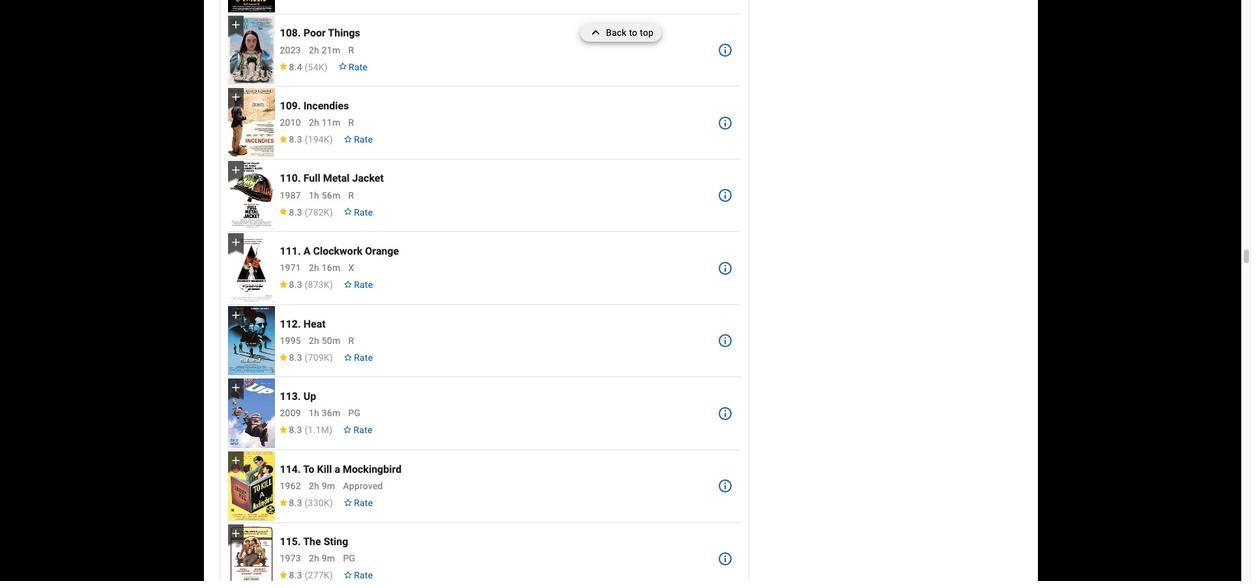 Task type: describe. For each thing, give the bounding box(es) containing it.
imdb rating: 8.4 element
[[279, 62, 328, 72]]

2009
[[280, 408, 301, 419]]

group for 114. to kill a mockingbird
[[228, 452, 275, 521]]

114. to kill a mockingbird
[[280, 463, 402, 476]]

group for 113. up
[[228, 379, 275, 448]]

back to top
[[606, 27, 654, 38]]

poor
[[304, 27, 326, 39]]

1.1m
[[308, 425, 329, 436]]

imdb rating: 8.3 element for to
[[279, 498, 333, 508]]

111. a clockwork orange link
[[280, 245, 399, 258]]

star inline image for 112. heat
[[279, 354, 288, 361]]

50m
[[322, 336, 341, 346]]

group for 111. a clockwork orange
[[228, 234, 275, 303]]

1h for full
[[309, 190, 319, 201]]

( for heat
[[305, 353, 308, 363]]

star border inline image for a
[[344, 281, 353, 288]]

add image for 111. a clockwork orange
[[229, 236, 242, 249]]

) for full
[[330, 207, 333, 218]]

r for 110. full metal jacket
[[348, 190, 354, 201]]

group for 115. the sting
[[228, 524, 275, 581]]

111. a clockwork orange
[[280, 245, 399, 258]]

see more information about a clockwork orange image
[[718, 260, 733, 276]]

edward asner, bob peterson, and jordan nagai in up (2009) image
[[228, 379, 275, 448]]

2010
[[280, 117, 301, 128]]

robert de niro, val kilmer, al pacino, ted levine, wes studi, jerry trimble, and mykelti williamson in heat (1995) image
[[228, 306, 275, 376]]

8.4
[[289, 62, 302, 72]]

2h 50m
[[309, 336, 341, 346]]

incendies (2010) image
[[228, 88, 275, 158]]

112. heat link
[[280, 318, 326, 330]]

2h for poor
[[309, 45, 319, 55]]

2h 21m
[[309, 45, 341, 55]]

8.3 ( 1.1m )
[[289, 425, 333, 436]]

incendies
[[304, 100, 349, 112]]

112. heat
[[280, 318, 326, 330]]

330k
[[308, 498, 330, 508]]

add image for 110. full metal jacket
[[229, 163, 242, 177]]

109.
[[280, 100, 301, 112]]

115. the sting
[[280, 536, 348, 548]]

2023
[[280, 45, 301, 55]]

star border inline image for incendies
[[344, 136, 353, 143]]

top
[[640, 27, 654, 38]]

) for poor
[[325, 62, 328, 72]]

2h 9m for sting
[[309, 554, 335, 564]]

rate button for 110. full metal jacket
[[338, 201, 378, 224]]

1987
[[280, 190, 301, 201]]

( for incendies
[[305, 134, 308, 145]]

group for 110. full metal jacket
[[228, 161, 275, 230]]

rate button for 109. incendies
[[338, 128, 378, 151]]

rate button for 108. poor things
[[333, 55, 373, 79]]

rate button for 112. heat
[[338, 346, 378, 369]]

imdb rating: 8.3 element for full
[[279, 207, 333, 218]]

rate button for 113. up
[[338, 419, 378, 442]]

8.3 for 114.
[[289, 498, 302, 508]]

2h 11m
[[309, 117, 341, 128]]

8.3 for 109.
[[289, 134, 302, 145]]

( for to
[[305, 498, 308, 508]]

873k
[[308, 280, 330, 290]]

sting
[[324, 536, 348, 548]]

metal
[[323, 172, 350, 185]]

see more information about heat image
[[718, 333, 733, 349]]

2h for a
[[309, 263, 319, 273]]

full metal jacket (1987) image
[[228, 161, 275, 230]]

9m for sting
[[322, 554, 335, 564]]

add image for 113. up
[[229, 382, 242, 395]]

x
[[348, 263, 354, 273]]

11m
[[322, 117, 341, 128]]

add image for 109. incendies
[[229, 91, 242, 104]]

imdb rating: 8.3 element for up
[[279, 425, 333, 436]]

) for up
[[329, 425, 333, 436]]

r for 109. incendies
[[348, 117, 354, 128]]

group for 108. poor things
[[228, 15, 275, 85]]

orange
[[365, 245, 399, 258]]

rate for 111. a clockwork orange
[[354, 280, 373, 290]]

a
[[335, 463, 340, 476]]

r for 112. heat
[[348, 336, 354, 346]]

) for incendies
[[330, 134, 333, 145]]

8.3 ( 330k )
[[289, 498, 333, 508]]

8.3 ( 873k )
[[289, 280, 333, 290]]

114.
[[280, 463, 301, 476]]

paul newman and robert redford in the sting (1973) image
[[228, 524, 275, 581]]

see more information about full metal jacket image
[[718, 188, 733, 203]]

277k
[[308, 571, 330, 581]]

8.3 for 110.
[[289, 207, 302, 218]]

back
[[606, 27, 627, 38]]

113.
[[280, 391, 301, 403]]

pg for 113. up
[[348, 408, 361, 419]]

to
[[629, 27, 638, 38]]

star inline image for 115. the sting
[[279, 572, 288, 579]]

54k
[[308, 62, 325, 72]]

group for 109. incendies
[[228, 88, 275, 158]]

clockwork
[[313, 245, 363, 258]]

see more information about poor things image
[[718, 42, 733, 58]]

1h 56m
[[309, 190, 341, 201]]

star border inline image for full
[[344, 208, 353, 216]]

8.3 ( 709k )
[[289, 353, 333, 363]]

things
[[328, 27, 360, 39]]

rate for 110. full metal jacket
[[354, 207, 373, 218]]

108.
[[280, 27, 301, 39]]

see more information about up image
[[718, 406, 733, 422]]

1971
[[280, 263, 301, 273]]

rate button for 114. to kill a mockingbird
[[338, 491, 378, 515]]

110. full metal jacket link
[[280, 172, 384, 185]]

2h 16m
[[309, 263, 341, 273]]

113. up
[[280, 391, 316, 403]]

mockingbird
[[343, 463, 402, 476]]

up
[[304, 391, 316, 403]]



Task type: vqa. For each thing, say whether or not it's contained in the screenshot.


Task type: locate. For each thing, give the bounding box(es) containing it.
1 1h from the top
[[309, 190, 319, 201]]

r
[[348, 45, 354, 55], [348, 117, 354, 128], [348, 190, 354, 201], [348, 336, 354, 346]]

4 imdb rating: 8.3 element from the top
[[279, 353, 333, 363]]

)
[[325, 62, 328, 72], [330, 134, 333, 145], [330, 207, 333, 218], [330, 280, 333, 290], [330, 353, 333, 363], [329, 425, 333, 436], [330, 498, 333, 508], [330, 571, 333, 581]]

2h 9m for kill
[[309, 481, 335, 491]]

rate right 709k on the left of the page
[[354, 353, 373, 363]]

3 add image from the top
[[229, 236, 242, 249]]

star inline image down 1973
[[279, 572, 288, 579]]

4 star inline image from the top
[[279, 572, 288, 579]]

1973
[[280, 554, 301, 564]]

) down 50m
[[330, 353, 333, 363]]

rate button
[[333, 55, 373, 79], [338, 128, 378, 151], [338, 201, 378, 224], [338, 273, 378, 297], [338, 346, 378, 369], [338, 419, 378, 442], [338, 491, 378, 515], [338, 564, 378, 581]]

1 imdb rating: 8.3 element from the top
[[279, 134, 333, 145]]

3 add image from the top
[[229, 454, 242, 467]]

0 vertical spatial 9m
[[322, 481, 335, 491]]

1 2h 9m from the top
[[309, 481, 335, 491]]

add image
[[229, 18, 242, 31], [229, 163, 242, 177], [229, 236, 242, 249], [229, 309, 242, 322]]

2 group from the top
[[228, 88, 275, 158]]

1h left the 36m
[[309, 408, 319, 419]]

0 vertical spatial pg
[[348, 408, 361, 419]]

0 vertical spatial 2h 9m
[[309, 481, 335, 491]]

36m
[[322, 408, 341, 419]]

2h for heat
[[309, 336, 319, 346]]

6 group from the top
[[228, 379, 275, 448]]

5 imdb rating: 8.3 element from the top
[[279, 425, 333, 436]]

add image down malcolm mcdowell in a clockwork orange (1971) image
[[229, 309, 242, 322]]

rate button right 1.1m
[[338, 419, 378, 442]]

rate button down sting at the bottom left of the page
[[338, 564, 378, 581]]

1 star border inline image from the top
[[344, 136, 353, 143]]

2h 9m
[[309, 481, 335, 491], [309, 554, 335, 564]]

2h down the 109. incendies link
[[309, 117, 319, 128]]

1 2h from the top
[[309, 45, 319, 55]]

2h left 16m on the top
[[309, 263, 319, 273]]

5 group from the top
[[228, 306, 275, 376]]

see more information about the sting image
[[718, 551, 733, 567]]

9m
[[322, 481, 335, 491], [322, 554, 335, 564]]

7 ( from the top
[[305, 498, 308, 508]]

mark ruffalo and emma stone in poor things (2023) image
[[228, 15, 275, 85]]

3 star inline image from the top
[[279, 354, 288, 361]]

194k
[[308, 134, 330, 145]]

1 vertical spatial pg
[[343, 554, 355, 564]]

imdb rating: 8.3 element down 2010
[[279, 134, 333, 145]]

1 star inline image from the top
[[279, 208, 288, 216]]

star inline image down 1987
[[279, 208, 288, 216]]

add image down "audrey tautou in amélie (2001)" image
[[229, 18, 242, 31]]

1995
[[280, 336, 301, 346]]

113. up link
[[280, 391, 316, 403]]

2h 9m up 277k
[[309, 554, 335, 564]]

full
[[304, 172, 321, 185]]

add image for 112. heat
[[229, 309, 242, 322]]

8.3 ( 277k )
[[289, 571, 333, 581]]

4 ( from the top
[[305, 280, 308, 290]]

2 star inline image from the top
[[279, 281, 288, 288]]

2 add image from the top
[[229, 382, 242, 395]]

9m down sting at the bottom left of the page
[[322, 554, 335, 564]]

8.3 for 113.
[[289, 425, 302, 436]]

group left 1987
[[228, 161, 275, 230]]

7 imdb rating: 8.3 element from the top
[[279, 571, 333, 581]]

7 group from the top
[[228, 452, 275, 521]]

2h for to
[[309, 481, 319, 491]]

2 star inline image from the top
[[279, 136, 288, 143]]

8.3 for 112.
[[289, 353, 302, 363]]

0 vertical spatial star border inline image
[[344, 136, 353, 143]]

expand less image
[[588, 23, 606, 42]]

back to top button
[[580, 23, 662, 42]]

2h down the 115. the sting link
[[309, 554, 319, 564]]

see more information about incendies image
[[718, 115, 733, 131]]

star border inline image for up
[[343, 426, 352, 434]]

1 add image from the top
[[229, 18, 242, 31]]

6 8.3 from the top
[[289, 498, 302, 508]]

109. incendies
[[280, 100, 349, 112]]

rate button right 709k on the left of the page
[[338, 346, 378, 369]]

star inline image for 111.
[[279, 281, 288, 288]]

imdb rating: 8.3 element down the 1962
[[279, 498, 333, 508]]

( for poor
[[305, 62, 308, 72]]

rate down the things
[[349, 62, 368, 72]]

imdb rating: 8.3 element down 1971 on the top left of page
[[279, 280, 333, 290]]

3 imdb rating: 8.3 element from the top
[[279, 280, 333, 290]]

2 star border inline image from the top
[[344, 281, 353, 288]]

add image for 108. poor things
[[229, 18, 242, 31]]

star inline image down 1971 on the top left of page
[[279, 281, 288, 288]]

imdb rating: 8.3 element for the
[[279, 571, 333, 581]]

2h down poor
[[309, 45, 319, 55]]

rate button down the things
[[333, 55, 373, 79]]

group left 2009
[[228, 379, 275, 448]]

rate button for 115. the sting
[[338, 564, 378, 581]]

star border inline image right 277k
[[344, 572, 353, 579]]

rate up jacket
[[354, 134, 373, 145]]

star border inline image right 709k on the left of the page
[[344, 354, 353, 361]]

star border inline image right 1.1m
[[343, 426, 352, 434]]

star border inline image down approved
[[344, 499, 353, 506]]

rate for 113. up
[[354, 425, 373, 436]]

malcolm mcdowell in a clockwork orange (1971) image
[[228, 234, 275, 303]]

2h for incendies
[[309, 117, 319, 128]]

2 8.3 from the top
[[289, 207, 302, 218]]

3 2h from the top
[[309, 263, 319, 273]]

8.4 ( 54k )
[[289, 62, 328, 72]]

8.3 down 1987
[[289, 207, 302, 218]]

109. incendies link
[[280, 100, 349, 112]]

1 r from the top
[[348, 45, 354, 55]]

see more information about to kill a mockingbird image
[[718, 479, 733, 494]]

8.3 down 2009
[[289, 425, 302, 436]]

111.
[[280, 245, 301, 258]]

8 group from the top
[[228, 524, 275, 581]]

1 8.3 from the top
[[289, 134, 302, 145]]

star inline image
[[279, 63, 288, 70], [279, 136, 288, 143], [279, 354, 288, 361], [279, 572, 288, 579]]

pg for 115. the sting
[[343, 554, 355, 564]]

8.3 for 115.
[[289, 571, 302, 581]]

) down 2h 21m
[[325, 62, 328, 72]]

( for up
[[305, 425, 308, 436]]

) for heat
[[330, 353, 333, 363]]

8.3 ( 194k )
[[289, 134, 333, 145]]

7 8.3 from the top
[[289, 571, 302, 581]]

star border inline image for heat
[[344, 354, 353, 361]]

r right 50m
[[348, 336, 354, 346]]

3 group from the top
[[228, 161, 275, 230]]

r for 108. poor things
[[348, 45, 354, 55]]

5 2h from the top
[[309, 481, 319, 491]]

add image down the mark ruffalo and emma stone in poor things (2023) "image"
[[229, 91, 242, 104]]

4 add image from the top
[[229, 527, 242, 540]]

16m
[[322, 263, 341, 273]]

8.3 down 1973
[[289, 571, 302, 581]]

rate down approved
[[354, 498, 373, 508]]

star inline image inside imdb rating: 8.4 element
[[279, 63, 288, 70]]

imdb rating: 8.3 element down 1995
[[279, 353, 333, 363]]

add image down to kill a mockingbird (1962) image
[[229, 527, 242, 540]]

add image down incendies (2010) "image"
[[229, 163, 242, 177]]

4 star inline image from the top
[[279, 499, 288, 506]]

rate button for 111. a clockwork orange
[[338, 273, 378, 297]]

8.3 down 1971 on the top left of page
[[289, 280, 302, 290]]

imdb rating: 8.3 element for a
[[279, 280, 333, 290]]

star border inline image down 21m
[[338, 63, 347, 70]]

star inline image down 2010
[[279, 136, 288, 143]]

imdb rating: 8.3 element for incendies
[[279, 134, 333, 145]]

add image down full metal jacket (1987) image
[[229, 236, 242, 249]]

star inline image for 108. poor things
[[279, 63, 288, 70]]

6 2h from the top
[[309, 554, 319, 564]]

a
[[304, 245, 311, 258]]

1 vertical spatial 1h
[[309, 408, 319, 419]]

imdb rating: 8.3 element down 2009
[[279, 425, 333, 436]]

star border inline image for to
[[344, 499, 353, 506]]

2 add image from the top
[[229, 163, 242, 177]]

star border inline image
[[338, 63, 347, 70], [344, 208, 353, 216], [344, 354, 353, 361], [343, 426, 352, 434], [344, 499, 353, 506], [344, 572, 353, 579]]

imdb rating: 8.3 element for heat
[[279, 353, 333, 363]]

1 9m from the top
[[322, 481, 335, 491]]

add image for 115. the sting
[[229, 527, 242, 540]]

3 ( from the top
[[305, 207, 308, 218]]

4 add image from the top
[[229, 309, 242, 322]]

group left 2023
[[228, 15, 275, 85]]

2h down the heat
[[309, 336, 319, 346]]

2 9m from the top
[[322, 554, 335, 564]]

approved
[[343, 481, 383, 491]]

(
[[305, 62, 308, 72], [305, 134, 308, 145], [305, 207, 308, 218], [305, 280, 308, 290], [305, 353, 308, 363], [305, 425, 308, 436], [305, 498, 308, 508], [305, 571, 308, 581]]

( for a
[[305, 280, 308, 290]]

115. the sting link
[[280, 536, 348, 548]]

group for 112. heat
[[228, 306, 275, 376]]

imdb rating: 8.3 element
[[279, 134, 333, 145], [279, 207, 333, 218], [279, 280, 333, 290], [279, 353, 333, 363], [279, 425, 333, 436], [279, 498, 333, 508], [279, 571, 333, 581]]

rate button down 111. a clockwork orange link
[[338, 273, 378, 297]]

8.3 ( 782k )
[[289, 207, 333, 218]]

star inline image for 113.
[[279, 426, 288, 434]]

6 imdb rating: 8.3 element from the top
[[279, 498, 333, 508]]

4 group from the top
[[228, 234, 275, 303]]

) for a
[[330, 280, 333, 290]]

21m
[[322, 45, 341, 55]]

rate for 108. poor things
[[349, 62, 368, 72]]

star inline image for 114.
[[279, 499, 288, 506]]

rate down x
[[354, 280, 373, 290]]

rate button down the mockingbird
[[338, 491, 378, 515]]

group left 1995
[[228, 306, 275, 376]]

4 r from the top
[[348, 336, 354, 346]]

1962
[[280, 481, 301, 491]]

star border inline image
[[344, 136, 353, 143], [344, 281, 353, 288]]

8.3 down 1995
[[289, 353, 302, 363]]

star border inline image down x
[[344, 281, 353, 288]]

8.3
[[289, 134, 302, 145], [289, 207, 302, 218], [289, 280, 302, 290], [289, 353, 302, 363], [289, 425, 302, 436], [289, 498, 302, 508], [289, 571, 302, 581]]

2h 9m down kill
[[309, 481, 335, 491]]

2h for the
[[309, 554, 319, 564]]

2 2h 9m from the top
[[309, 554, 335, 564]]

rate for 115. the sting
[[354, 571, 373, 581]]

rate button right 194k
[[338, 128, 378, 151]]

56m
[[322, 190, 341, 201]]

0 vertical spatial 1h
[[309, 190, 319, 201]]

114. to kill a mockingbird link
[[280, 463, 402, 476]]

star inline image down 2009
[[279, 426, 288, 434]]

star border inline image for the
[[344, 572, 353, 579]]

2h
[[309, 45, 319, 55], [309, 117, 319, 128], [309, 263, 319, 273], [309, 336, 319, 346], [309, 481, 319, 491], [309, 554, 319, 564]]

star inline image down 1995
[[279, 354, 288, 361]]

star inline image left 8.4
[[279, 63, 288, 70]]

1 group from the top
[[228, 15, 275, 85]]

) down the 36m
[[329, 425, 333, 436]]

3 8.3 from the top
[[289, 280, 302, 290]]

1h 36m
[[309, 408, 341, 419]]

6 ( from the top
[[305, 425, 308, 436]]

110.
[[280, 172, 301, 185]]

rate down jacket
[[354, 207, 373, 218]]

1 star inline image from the top
[[279, 63, 288, 70]]

8.3 for 111.
[[289, 280, 302, 290]]

pg right the 36m
[[348, 408, 361, 419]]

add image down robert de niro, val kilmer, al pacino, ted levine, wes studi, jerry trimble, and mykelti williamson in heat (1995) image
[[229, 382, 242, 395]]

2 r from the top
[[348, 117, 354, 128]]

jacket
[[352, 172, 384, 185]]

star inline image for 110.
[[279, 208, 288, 216]]

pg down sting at the bottom left of the page
[[343, 554, 355, 564]]

group left 2010
[[228, 88, 275, 158]]

imdb rating: 8.3 element down 1973
[[279, 571, 333, 581]]

rate for 109. incendies
[[354, 134, 373, 145]]

to
[[303, 463, 315, 476]]

3 r from the top
[[348, 190, 354, 201]]

the
[[303, 536, 321, 548]]

to kill a mockingbird (1962) image
[[228, 452, 275, 521]]

1h for up
[[309, 408, 319, 419]]

5 8.3 from the top
[[289, 425, 302, 436]]

) for to
[[330, 498, 333, 508]]

r down the things
[[348, 45, 354, 55]]

group left the 1962
[[228, 452, 275, 521]]

add image
[[229, 91, 242, 104], [229, 382, 242, 395], [229, 454, 242, 467], [229, 527, 242, 540]]

r right 11m
[[348, 117, 354, 128]]

115.
[[280, 536, 301, 548]]

4 2h from the top
[[309, 336, 319, 346]]

rate button down jacket
[[338, 201, 378, 224]]

8.3 down 2010
[[289, 134, 302, 145]]

8 ( from the top
[[305, 571, 308, 581]]

108. poor things link
[[280, 27, 360, 39]]

add image down edward asner, bob peterson, and jordan nagai in up (2009) image
[[229, 454, 242, 467]]

r right the 56m
[[348, 190, 354, 201]]

1 add image from the top
[[229, 91, 242, 104]]

1h
[[309, 190, 319, 201], [309, 408, 319, 419]]

( for the
[[305, 571, 308, 581]]

112.
[[280, 318, 301, 330]]

5 ( from the top
[[305, 353, 308, 363]]

audrey tautou in amélie (2001) image
[[228, 0, 275, 12]]

star inline image for 109. incendies
[[279, 136, 288, 143]]

star inline image down the 1962
[[279, 499, 288, 506]]

rate for 112. heat
[[354, 353, 373, 363]]

rate up the mockingbird
[[354, 425, 373, 436]]

rate
[[349, 62, 368, 72], [354, 134, 373, 145], [354, 207, 373, 218], [354, 280, 373, 290], [354, 353, 373, 363], [354, 425, 373, 436], [354, 498, 373, 508], [354, 571, 373, 581]]

1 vertical spatial star border inline image
[[344, 281, 353, 288]]

709k
[[308, 353, 330, 363]]

rate for 114. to kill a mockingbird
[[354, 498, 373, 508]]

star border inline image for poor
[[338, 63, 347, 70]]

) for the
[[330, 571, 333, 581]]

kill
[[317, 463, 332, 476]]

110. full metal jacket
[[280, 172, 384, 185]]

( for full
[[305, 207, 308, 218]]

3 star inline image from the top
[[279, 426, 288, 434]]

1 vertical spatial 2h 9m
[[309, 554, 335, 564]]

1 ( from the top
[[305, 62, 308, 72]]

) down 16m on the top
[[330, 280, 333, 290]]

108. poor things
[[280, 27, 360, 39]]

1h down "full"
[[309, 190, 319, 201]]

star inline image
[[279, 208, 288, 216], [279, 281, 288, 288], [279, 426, 288, 434], [279, 499, 288, 506]]

2 2h from the top
[[309, 117, 319, 128]]

add image for 114. to kill a mockingbird
[[229, 454, 242, 467]]

rate right 277k
[[354, 571, 373, 581]]

group left 1971 on the top left of page
[[228, 234, 275, 303]]

) down 11m
[[330, 134, 333, 145]]

9m for kill
[[322, 481, 335, 491]]

imdb rating: 8.3 element down 1987
[[279, 207, 333, 218]]

2 imdb rating: 8.3 element from the top
[[279, 207, 333, 218]]

9m down kill
[[322, 481, 335, 491]]

) down sting at the bottom left of the page
[[330, 571, 333, 581]]

heat
[[304, 318, 326, 330]]

) down the 56m
[[330, 207, 333, 218]]

2 1h from the top
[[309, 408, 319, 419]]

pg
[[348, 408, 361, 419], [343, 554, 355, 564]]

group left 1973
[[228, 524, 275, 581]]

star border inline image right 194k
[[344, 136, 353, 143]]

2 ( from the top
[[305, 134, 308, 145]]

star border inline image right 782k
[[344, 208, 353, 216]]

2h up 8.3 ( 330k ) at the bottom left of page
[[309, 481, 319, 491]]

782k
[[308, 207, 330, 218]]

group
[[228, 15, 275, 85], [228, 88, 275, 158], [228, 161, 275, 230], [228, 234, 275, 303], [228, 306, 275, 376], [228, 379, 275, 448], [228, 452, 275, 521], [228, 524, 275, 581]]

4 8.3 from the top
[[289, 353, 302, 363]]

) down kill
[[330, 498, 333, 508]]

1 vertical spatial 9m
[[322, 554, 335, 564]]

8.3 down the 1962
[[289, 498, 302, 508]]



